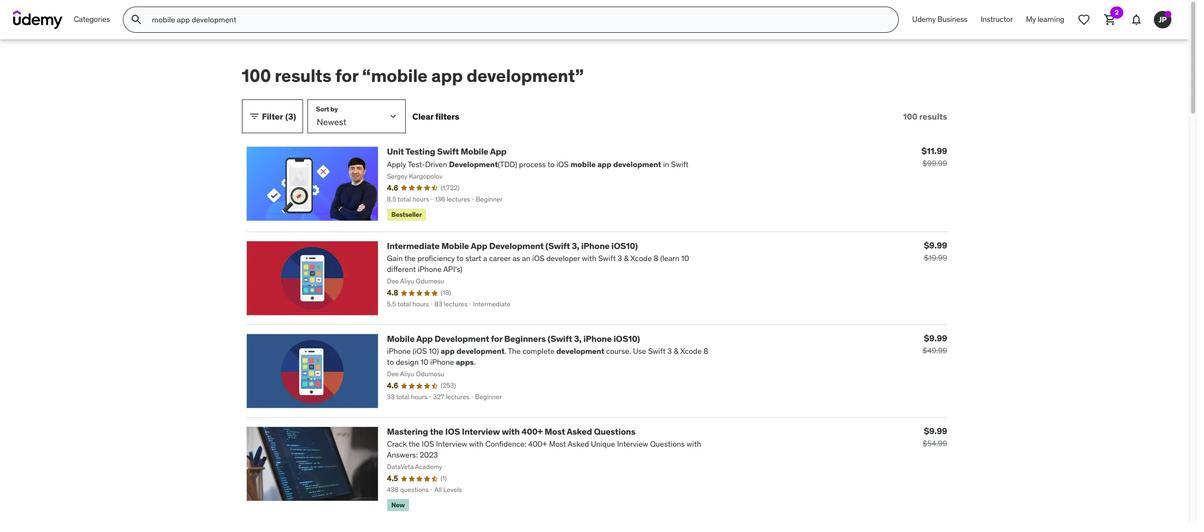 Task type: locate. For each thing, give the bounding box(es) containing it.
1 horizontal spatial 100
[[903, 111, 918, 122]]

0 vertical spatial mobile
[[461, 146, 489, 157]]

ios10)
[[612, 240, 638, 251], [614, 333, 640, 344]]

2 vertical spatial mobile
[[387, 333, 415, 344]]

2 vertical spatial app
[[416, 333, 433, 344]]

my learning
[[1027, 14, 1065, 24]]

for
[[335, 64, 359, 87], [491, 333, 503, 344]]

2 vertical spatial $9.99
[[924, 426, 948, 437]]

0 horizontal spatial for
[[335, 64, 359, 87]]

$19.99
[[924, 253, 948, 263]]

unit
[[387, 146, 404, 157]]

results
[[275, 64, 332, 87], [920, 111, 948, 122]]

1 vertical spatial $9.99
[[924, 333, 948, 344]]

1 horizontal spatial results
[[920, 111, 948, 122]]

0 horizontal spatial results
[[275, 64, 332, 87]]

3 $9.99 from the top
[[924, 426, 948, 437]]

questions
[[594, 426, 636, 437]]

$9.99 up $54.99
[[924, 426, 948, 437]]

$49.99
[[923, 346, 948, 356]]

$9.99 up $49.99
[[924, 333, 948, 344]]

1 vertical spatial ios10)
[[614, 333, 640, 344]]

0 vertical spatial app
[[490, 146, 507, 157]]

business
[[938, 14, 968, 24]]

1 vertical spatial results
[[920, 111, 948, 122]]

results up $11.99
[[920, 111, 948, 122]]

udemy image
[[13, 10, 63, 29]]

$9.99
[[924, 240, 948, 251], [924, 333, 948, 344], [924, 426, 948, 437]]

2 link
[[1098, 7, 1124, 33]]

$11.99
[[922, 146, 948, 156]]

$9.99 inside $9.99 $54.99
[[924, 426, 948, 437]]

100 results
[[903, 111, 948, 122]]

the
[[430, 426, 444, 437]]

(swift
[[546, 240, 570, 251], [548, 333, 572, 344]]

2 $9.99 from the top
[[924, 333, 948, 344]]

2 horizontal spatial app
[[490, 146, 507, 157]]

$9.99 $54.99
[[923, 426, 948, 449]]

100
[[242, 64, 271, 87], [903, 111, 918, 122]]

mobile
[[461, 146, 489, 157], [442, 240, 469, 251], [387, 333, 415, 344]]

for left beginners
[[491, 333, 503, 344]]

filter (3)
[[262, 111, 296, 122]]

0 vertical spatial results
[[275, 64, 332, 87]]

intermediate mobile app development (swift 3, iphone ios10)
[[387, 240, 638, 251]]

development"
[[467, 64, 584, 87]]

0 horizontal spatial 100
[[242, 64, 271, 87]]

1 vertical spatial 3,
[[574, 333, 582, 344]]

beginners
[[504, 333, 546, 344]]

wishlist image
[[1078, 13, 1091, 26]]

0 vertical spatial $9.99
[[924, 240, 948, 251]]

results for 100 results
[[920, 111, 948, 122]]

100 results for "mobile app development"
[[242, 64, 584, 87]]

1 vertical spatial for
[[491, 333, 503, 344]]

my
[[1027, 14, 1036, 24]]

ios
[[445, 426, 460, 437]]

1 vertical spatial iphone
[[584, 333, 612, 344]]

results up (3) at the top
[[275, 64, 332, 87]]

$9.99 up the $19.99
[[924, 240, 948, 251]]

100 inside status
[[903, 111, 918, 122]]

3,
[[572, 240, 580, 251], [574, 333, 582, 344]]

clear filters button
[[413, 100, 459, 134]]

app
[[490, 146, 507, 157], [471, 240, 488, 251], [416, 333, 433, 344]]

you have alerts image
[[1165, 11, 1172, 17]]

0 vertical spatial for
[[335, 64, 359, 87]]

$9.99 inside $9.99 $49.99
[[924, 333, 948, 344]]

iphone
[[581, 240, 610, 251], [584, 333, 612, 344]]

1 horizontal spatial app
[[471, 240, 488, 251]]

shopping cart with 2 items image
[[1104, 13, 1117, 26]]

1 vertical spatial 100
[[903, 111, 918, 122]]

learning
[[1038, 14, 1065, 24]]

my learning link
[[1020, 7, 1071, 33]]

for left "mobile at the left top
[[335, 64, 359, 87]]

mastering the ios interview with 400+ most asked questions link
[[387, 426, 636, 437]]

with
[[502, 426, 520, 437]]

unit testing swift mobile app link
[[387, 146, 507, 157]]

2
[[1115, 8, 1119, 16]]

0 vertical spatial development
[[489, 240, 544, 251]]

$9.99 for ios10)
[[924, 333, 948, 344]]

results inside status
[[920, 111, 948, 122]]

$9.99 $49.99
[[923, 333, 948, 356]]

development
[[489, 240, 544, 251], [435, 333, 489, 344]]

clear
[[413, 111, 434, 122]]

400+
[[522, 426, 543, 437]]

0 vertical spatial 100
[[242, 64, 271, 87]]

(3)
[[285, 111, 296, 122]]

udemy business link
[[906, 7, 975, 33]]



Task type: vqa. For each thing, say whether or not it's contained in the screenshot.
the a
no



Task type: describe. For each thing, give the bounding box(es) containing it.
"mobile
[[362, 64, 428, 87]]

notifications image
[[1130, 13, 1144, 26]]

results for 100 results for "mobile app development"
[[275, 64, 332, 87]]

filter
[[262, 111, 283, 122]]

categories
[[74, 14, 110, 24]]

1 horizontal spatial for
[[491, 333, 503, 344]]

intermediate
[[387, 240, 440, 251]]

0 vertical spatial 3,
[[572, 240, 580, 251]]

udemy business
[[913, 14, 968, 24]]

submit search image
[[130, 13, 143, 26]]

jp
[[1159, 15, 1167, 24]]

asked
[[567, 426, 592, 437]]

1 vertical spatial mobile
[[442, 240, 469, 251]]

instructor link
[[975, 7, 1020, 33]]

instructor
[[981, 14, 1013, 24]]

Search for anything text field
[[150, 10, 886, 29]]

mobile app development for beginners (swift 3, iphone ios10) link
[[387, 333, 640, 344]]

small image
[[249, 111, 260, 122]]

1 vertical spatial development
[[435, 333, 489, 344]]

testing
[[406, 146, 435, 157]]

100 for 100 results
[[903, 111, 918, 122]]

mobile app development for beginners (swift 3, iphone ios10)
[[387, 333, 640, 344]]

most
[[545, 426, 565, 437]]

jp link
[[1150, 7, 1176, 33]]

filters
[[435, 111, 459, 122]]

$99.99
[[923, 159, 948, 168]]

app
[[432, 64, 463, 87]]

$9.99 for questions
[[924, 426, 948, 437]]

0 vertical spatial (swift
[[546, 240, 570, 251]]

$9.99 $19.99
[[924, 240, 948, 263]]

$11.99 $99.99
[[922, 146, 948, 168]]

interview
[[462, 426, 500, 437]]

0 vertical spatial iphone
[[581, 240, 610, 251]]

mastering
[[387, 426, 428, 437]]

$54.99
[[923, 439, 948, 449]]

udemy
[[913, 14, 936, 24]]

1 vertical spatial app
[[471, 240, 488, 251]]

unit testing swift mobile app
[[387, 146, 507, 157]]

0 horizontal spatial app
[[416, 333, 433, 344]]

swift
[[437, 146, 459, 157]]

1 $9.99 from the top
[[924, 240, 948, 251]]

100 results status
[[903, 111, 948, 122]]

intermediate mobile app development (swift 3, iphone ios10) link
[[387, 240, 638, 251]]

0 vertical spatial ios10)
[[612, 240, 638, 251]]

mastering the ios interview with 400+ most asked questions
[[387, 426, 636, 437]]

clear filters
[[413, 111, 459, 122]]

categories button
[[67, 7, 117, 33]]

1 vertical spatial (swift
[[548, 333, 572, 344]]

100 for 100 results for "mobile app development"
[[242, 64, 271, 87]]



